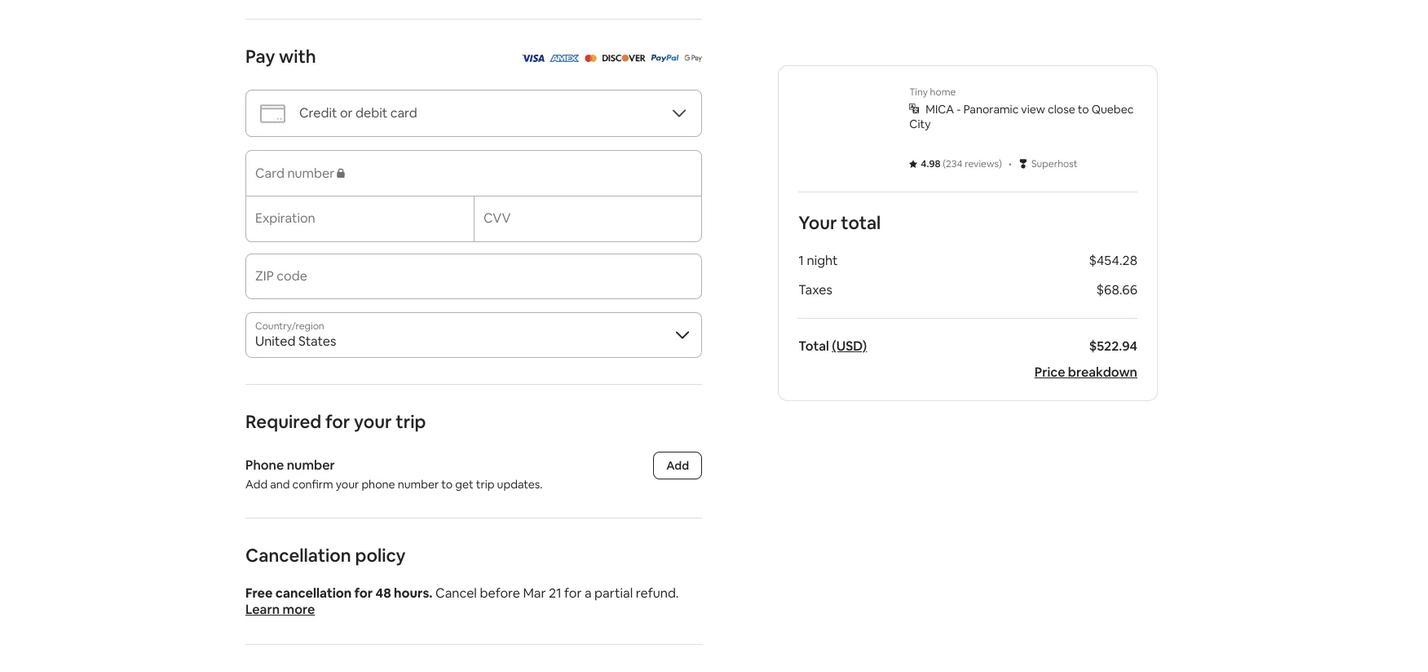 Task type: locate. For each thing, give the bounding box(es) containing it.
to left get
[[441, 477, 453, 492]]

city
[[909, 117, 931, 131]]

phone
[[245, 457, 284, 474]]

with
[[279, 45, 316, 68]]

mastercard image right visa card icon on the left top
[[584, 49, 596, 66]]

more
[[283, 601, 315, 618]]

1 vertical spatial trip
[[476, 477, 495, 492]]

discover card image left paypal image
[[601, 49, 645, 66]]

21
[[549, 585, 561, 602]]

free
[[245, 585, 273, 602]]

2 google pay image from the top
[[684, 55, 702, 62]]

•
[[1009, 155, 1012, 172]]

add button
[[653, 452, 702, 479]]

for left a
[[564, 585, 582, 602]]

4.98 ( 234 reviews )
[[921, 157, 1002, 170]]

visa card image
[[521, 49, 544, 66]]

your left phone
[[336, 477, 359, 492]]

trip right get
[[476, 477, 495, 492]]

0 vertical spatial to
[[1078, 102, 1089, 117]]

states
[[298, 333, 336, 350]]

your
[[354, 410, 392, 433], [336, 477, 359, 492]]

close
[[1048, 102, 1075, 117]]

discover card image left paypal icon
[[601, 55, 645, 62]]

0 vertical spatial number
[[287, 457, 335, 474]]

trip
[[396, 410, 426, 433], [476, 477, 495, 492]]

cancellation
[[275, 585, 352, 602]]

for
[[325, 410, 350, 433], [354, 585, 373, 602], [564, 585, 582, 602]]

None text field
[[255, 275, 692, 291]]

confirm
[[292, 477, 333, 492]]

1 vertical spatial to
[[441, 477, 453, 492]]

superhost
[[1031, 157, 1078, 170]]

1 horizontal spatial trip
[[476, 477, 495, 492]]

pay with
[[245, 45, 316, 68]]

refund.
[[636, 585, 679, 602]]

1 horizontal spatial number
[[398, 477, 439, 492]]

hours.
[[394, 585, 433, 602]]

mastercard image right visa card image
[[584, 55, 596, 62]]

and
[[270, 477, 290, 492]]

american express card image right visa card icon on the left top
[[549, 49, 579, 66]]

view
[[1021, 102, 1045, 117]]

visa card image
[[521, 55, 544, 62]]

paypal image
[[650, 55, 679, 62]]

0 horizontal spatial to
[[441, 477, 453, 492]]

your total
[[799, 211, 881, 234]]

required
[[245, 410, 321, 433]]

updates.
[[497, 477, 543, 492]]

policy
[[355, 544, 406, 567]]

1 horizontal spatial to
[[1078, 102, 1089, 117]]

0 vertical spatial trip
[[396, 410, 426, 433]]

google pay image right paypal image
[[684, 49, 702, 66]]

trip inside phone number add and confirm your phone number to get trip updates.
[[476, 477, 495, 492]]

home
[[930, 86, 956, 99]]

4.98
[[921, 157, 941, 170]]

0 horizontal spatial trip
[[396, 410, 426, 433]]

$522.94
[[1089, 338, 1138, 355]]

2 horizontal spatial for
[[564, 585, 582, 602]]

discover card image
[[601, 49, 645, 66], [601, 55, 645, 62]]

48
[[376, 585, 391, 602]]

0 vertical spatial your
[[354, 410, 392, 433]]

to
[[1078, 102, 1089, 117], [441, 477, 453, 492]]

for right the "required"
[[325, 410, 350, 433]]

2 mastercard image from the top
[[584, 55, 596, 62]]

tiny home
[[909, 86, 956, 99]]

credit or debit card
[[299, 104, 417, 121]]

google pay image right paypal icon
[[684, 55, 702, 62]]

total (usd)
[[799, 338, 867, 355]]

add
[[666, 458, 689, 473], [245, 477, 268, 492]]

$68.66
[[1096, 281, 1138, 298]]

1 vertical spatial add
[[245, 477, 268, 492]]

phone number add and confirm your phone number to get trip updates.
[[245, 457, 543, 492]]

your up phone number add and confirm your phone number to get trip updates.
[[354, 410, 392, 433]]

1 vertical spatial your
[[336, 477, 359, 492]]

number up confirm
[[287, 457, 335, 474]]

1 horizontal spatial add
[[666, 458, 689, 473]]

tiny
[[909, 86, 928, 99]]

234
[[946, 157, 963, 170]]

to right close
[[1078, 102, 1089, 117]]

0 vertical spatial add
[[666, 458, 689, 473]]

total
[[841, 211, 881, 234]]

add inside button
[[666, 458, 689, 473]]

1
[[799, 252, 804, 269]]

american express card image
[[549, 49, 579, 66], [549, 55, 579, 62]]

number
[[287, 457, 335, 474], [398, 477, 439, 492]]

mastercard image
[[584, 49, 596, 66], [584, 55, 596, 62]]

number right phone
[[398, 477, 439, 492]]

cancel
[[436, 585, 477, 602]]

price breakdown button
[[1035, 364, 1138, 381]]

united states
[[255, 333, 336, 350]]

0 horizontal spatial add
[[245, 477, 268, 492]]

trip up phone number add and confirm your phone number to get trip updates.
[[396, 410, 426, 433]]

american express card image right visa card image
[[549, 55, 579, 62]]

for left 48
[[354, 585, 373, 602]]

total
[[799, 338, 829, 355]]

2 discover card image from the top
[[601, 55, 645, 62]]

quebec
[[1092, 102, 1134, 117]]

price
[[1035, 364, 1065, 381]]

-
[[957, 102, 961, 117]]

mica - panoramic view close to quebec city
[[909, 102, 1134, 131]]

get
[[455, 477, 473, 492]]

1 mastercard image from the top
[[584, 49, 596, 66]]

google pay image
[[684, 49, 702, 66], [684, 55, 702, 62]]

phone
[[362, 477, 395, 492]]



Task type: describe. For each thing, give the bounding box(es) containing it.
to inside mica - panoramic view close to quebec city
[[1078, 102, 1089, 117]]

night
[[807, 252, 838, 269]]

mica
[[926, 102, 954, 117]]

panoramic
[[964, 102, 1019, 117]]

credit
[[299, 104, 337, 121]]

1 american express card image from the top
[[549, 49, 579, 66]]

0 horizontal spatial for
[[325, 410, 350, 433]]

$454.28
[[1089, 252, 1138, 269]]

breakdown
[[1068, 364, 1138, 381]]

credit card image
[[259, 100, 286, 127]]

price breakdown
[[1035, 364, 1138, 381]]

to inside phone number add and confirm your phone number to get trip updates.
[[441, 477, 453, 492]]

(usd)
[[832, 338, 867, 355]]

card
[[390, 104, 417, 121]]

a
[[585, 585, 592, 602]]

learn
[[245, 601, 280, 618]]

united
[[255, 333, 296, 350]]

1 google pay image from the top
[[684, 49, 702, 66]]

1 night
[[799, 252, 838, 269]]

2 american express card image from the top
[[549, 55, 579, 62]]

pay
[[245, 45, 275, 68]]

or
[[340, 104, 353, 121]]

cancellation policy
[[245, 544, 406, 567]]

reviews
[[965, 157, 999, 170]]

learn more button
[[245, 601, 315, 618]]

0 horizontal spatial number
[[287, 457, 335, 474]]

united states element
[[245, 312, 702, 358]]

add inside phone number add and confirm your phone number to get trip updates.
[[245, 477, 268, 492]]

1 discover card image from the top
[[601, 49, 645, 66]]

(usd) button
[[832, 338, 867, 355]]

united states button
[[245, 312, 702, 358]]

(
[[943, 157, 946, 170]]

partial
[[595, 585, 633, 602]]

taxes
[[799, 281, 833, 298]]

debit
[[356, 104, 387, 121]]

paypal image
[[650, 49, 679, 66]]

cancellation
[[245, 544, 351, 567]]

your inside phone number add and confirm your phone number to get trip updates.
[[336, 477, 359, 492]]

1 vertical spatial number
[[398, 477, 439, 492]]

your
[[799, 211, 837, 234]]

required for your trip
[[245, 410, 426, 433]]

)
[[999, 157, 1002, 170]]

credit or debit card button
[[245, 90, 702, 137]]

mar
[[523, 585, 546, 602]]

1 horizontal spatial for
[[354, 585, 373, 602]]

before
[[480, 585, 520, 602]]

free cancellation for 48 hours. cancel before mar 21 for a partial refund. learn more
[[245, 585, 679, 618]]



Task type: vqa. For each thing, say whether or not it's contained in the screenshot.
23 corresponding to 2nd 23 button from right
no



